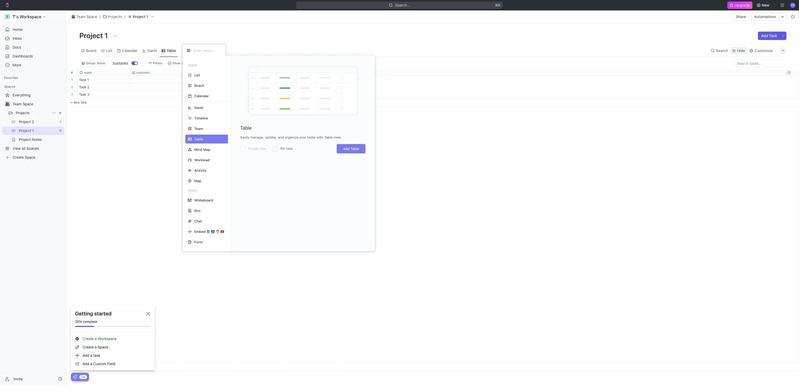 Task type: locate. For each thing, give the bounding box(es) containing it.
1 vertical spatial gantt
[[194, 106, 203, 110]]

0 vertical spatial projects
[[108, 14, 122, 19]]

0 horizontal spatial team space link
[[13, 100, 63, 108]]

2 set priority element from the top
[[286, 84, 294, 92]]

1 to do cell from the top
[[182, 84, 234, 91]]

2 inside '1 2 3'
[[71, 85, 73, 89]]

1 vertical spatial team space
[[13, 102, 33, 106]]

to
[[185, 86, 189, 89], [185, 93, 189, 96]]

create up add a task
[[83, 346, 94, 350]]

new inside button
[[762, 3, 770, 7]]

1 horizontal spatial space
[[87, 14, 97, 19]]

project 1
[[133, 14, 148, 19], [79, 31, 110, 40]]

calendar up subtasks button
[[122, 48, 138, 53]]

2 to do cell from the top
[[182, 91, 234, 98]]

board down tasks
[[194, 83, 204, 88]]

1
[[146, 14, 148, 19], [104, 31, 108, 40], [87, 78, 89, 82], [71, 78, 73, 81]]

0 horizontal spatial team space
[[13, 102, 33, 106]]

1 vertical spatial space
[[23, 102, 33, 106]]

a up the task
[[95, 346, 97, 350]]

close image
[[146, 313, 150, 316]]

create
[[83, 337, 94, 342], [83, 346, 94, 350]]

add table
[[343, 147, 359, 151]]

table link
[[166, 47, 176, 54]]

0 vertical spatial create
[[83, 337, 94, 342]]

1 vertical spatial board
[[194, 83, 204, 88]]

0 horizontal spatial board
[[86, 48, 96, 53]]

0 horizontal spatial user group image
[[5, 103, 9, 106]]

set priority element for ‎task 2
[[286, 84, 294, 92]]

3 left task 3
[[71, 93, 73, 96]]

easily manage, update, and organize your tasks with table view.
[[240, 135, 342, 140]]

2 up task 3
[[87, 85, 89, 89]]

0 vertical spatial ‎task
[[79, 78, 86, 82]]

a left the task
[[90, 354, 92, 358]]

task up customize on the right
[[770, 34, 778, 38]]

list down tasks
[[194, 73, 200, 77]]

0 vertical spatial to do
[[185, 86, 194, 89]]

favorites
[[4, 76, 18, 80]]

getting
[[75, 311, 93, 317]]

do up timeline
[[190, 93, 194, 96]]

0 vertical spatial calendar
[[122, 48, 138, 53]]

new button
[[755, 1, 773, 9]]

1 vertical spatial ‎task
[[79, 85, 86, 89]]

calendar
[[122, 48, 138, 53], [194, 94, 209, 98]]

1 horizontal spatial new
[[762, 3, 770, 7]]

2 vertical spatial space
[[98, 346, 108, 350]]

list
[[106, 48, 112, 53], [194, 73, 200, 77]]

onboarding checklist button element
[[73, 376, 77, 380]]

team space link
[[70, 14, 98, 20], [13, 100, 63, 108]]

grid containing ‎task 1
[[67, 70, 800, 372]]

1 vertical spatial projects link
[[16, 109, 50, 117]]

task inside add task button
[[770, 34, 778, 38]]

task for add task
[[770, 34, 778, 38]]

user group image
[[72, 15, 75, 18], [5, 103, 9, 106]]

1 horizontal spatial team space link
[[70, 14, 98, 20]]

1 to from the top
[[185, 86, 189, 89]]

spaces
[[4, 85, 15, 89]]

0 vertical spatial list
[[106, 48, 112, 53]]

search
[[716, 48, 729, 53]]

2 ‎task from the top
[[79, 85, 86, 89]]

a for task
[[90, 354, 92, 358]]

1 horizontal spatial 2
[[87, 85, 89, 89]]

1 horizontal spatial team space
[[76, 14, 97, 19]]

map right mind
[[203, 148, 210, 152]]

2 create from the top
[[83, 346, 94, 350]]

to do
[[185, 86, 194, 89], [185, 93, 194, 96]]

view for pin view
[[286, 147, 293, 151]]

1 horizontal spatial project
[[133, 14, 145, 19]]

create up create a space
[[83, 337, 94, 342]]

1 inside '1 2 3'
[[71, 78, 73, 81]]

row group containing ‎task 1
[[77, 76, 339, 107]]

0 horizontal spatial new
[[74, 101, 80, 104]]

0 vertical spatial user group image
[[72, 15, 75, 18]]

workload
[[194, 158, 210, 162]]

row group
[[67, 76, 77, 107], [77, 76, 339, 107], [786, 76, 799, 107], [786, 363, 799, 372]]

share
[[736, 14, 746, 19]]

3 set priority element from the top
[[286, 91, 294, 99]]

1 vertical spatial to do cell
[[182, 91, 234, 98]]

new for new
[[762, 3, 770, 7]]

0 vertical spatial project 1
[[133, 14, 148, 19]]

pin
[[281, 147, 285, 151]]

press space to select this row. row containing 2
[[67, 84, 77, 91]]

0 horizontal spatial team
[[13, 102, 22, 106]]

1 vertical spatial user group image
[[5, 103, 9, 106]]

a up create a space
[[95, 337, 97, 342]]

1 view from the left
[[259, 147, 266, 151]]

dashboards
[[13, 54, 33, 58]]

do
[[190, 86, 194, 89], [190, 93, 194, 96]]

pin view
[[281, 147, 293, 151]]

1 vertical spatial do
[[190, 93, 194, 96]]

0 vertical spatial do
[[190, 86, 194, 89]]

0 vertical spatial to
[[185, 86, 189, 89]]

press space to select this row. row containing 3
[[67, 91, 77, 98]]

1 ‎task from the top
[[79, 78, 86, 82]]

1 set priority element from the top
[[286, 76, 294, 84]]

tree containing team space
[[2, 91, 64, 162]]

2 set priority image from the top
[[286, 84, 294, 92]]

2 for ‎task
[[87, 85, 89, 89]]

gantt left 'table' link
[[147, 48, 157, 53]]

table
[[167, 48, 176, 53], [240, 125, 252, 131], [324, 135, 333, 140], [351, 147, 359, 151]]

‎task 1
[[79, 78, 89, 82]]

customize button
[[748, 47, 775, 54]]

add for add task
[[762, 34, 769, 38]]

project
[[133, 14, 145, 19], [79, 31, 103, 40]]

team space link inside sidebar navigation
[[13, 100, 63, 108]]

1 horizontal spatial map
[[203, 148, 210, 152]]

Enter name... field
[[193, 48, 221, 53]]

add inside button
[[762, 34, 769, 38]]

0 vertical spatial team space
[[76, 14, 97, 19]]

1 horizontal spatial team
[[76, 14, 86, 19]]

press space to select this row. row containing 1
[[67, 76, 77, 84]]

0 horizontal spatial view
[[259, 147, 266, 151]]

1 vertical spatial list
[[194, 73, 200, 77]]

subtasks button
[[111, 59, 132, 68]]

0 horizontal spatial projects link
[[16, 109, 50, 117]]

row
[[77, 70, 339, 76]]

grid
[[67, 70, 800, 372]]

1 horizontal spatial user group image
[[72, 15, 75, 18]]

a for workspace
[[95, 337, 97, 342]]

0 vertical spatial project
[[133, 14, 145, 19]]

a for custom
[[90, 362, 92, 367]]

gantt
[[147, 48, 157, 53], [194, 106, 203, 110]]

task for new task
[[81, 101, 87, 104]]

0 vertical spatial space
[[87, 14, 97, 19]]

mind map
[[194, 148, 210, 152]]

view
[[259, 147, 266, 151], [286, 147, 293, 151]]

0 horizontal spatial 3
[[71, 93, 73, 96]]

1/4
[[81, 376, 85, 379]]

calendar up timeline
[[194, 94, 209, 98]]

do for 2
[[190, 86, 194, 89]]

⌘k
[[495, 3, 501, 7]]

3
[[87, 92, 89, 97], [71, 93, 73, 96]]

tree
[[2, 91, 64, 162]]

projects
[[108, 14, 122, 19], [16, 111, 30, 115]]

set priority image
[[286, 76, 294, 84], [286, 84, 294, 92]]

with
[[317, 135, 323, 140]]

cell
[[130, 76, 182, 83], [182, 76, 234, 83], [234, 76, 287, 83], [130, 84, 182, 91], [234, 84, 287, 91], [130, 91, 182, 98], [234, 91, 287, 98], [182, 363, 234, 372]]

chat
[[194, 219, 202, 224]]

1 create from the top
[[83, 337, 94, 342]]

board
[[86, 48, 96, 53], [194, 83, 204, 88]]

projects link inside tree
[[16, 109, 50, 117]]

1 vertical spatial map
[[194, 179, 201, 183]]

upgrade
[[735, 3, 750, 7]]

1 vertical spatial new
[[74, 101, 80, 104]]

2 horizontal spatial team
[[194, 127, 203, 131]]

1 vertical spatial create
[[83, 346, 94, 350]]

gantt up timeline
[[194, 106, 203, 110]]

add a custom field
[[83, 362, 115, 367]]

inbox
[[13, 36, 22, 41]]

space
[[87, 14, 97, 19], [23, 102, 33, 106], [98, 346, 108, 350]]

board link
[[85, 47, 96, 54]]

1 horizontal spatial /
[[124, 14, 125, 19]]

0 horizontal spatial project 1
[[79, 31, 110, 40]]

task
[[770, 34, 778, 38], [79, 92, 86, 97], [81, 101, 87, 104]]

team space inside tree
[[13, 102, 33, 106]]

2 horizontal spatial space
[[98, 346, 108, 350]]

new
[[762, 3, 770, 7], [74, 101, 80, 104]]

0 horizontal spatial 2
[[71, 85, 73, 89]]

list up subtasks button
[[106, 48, 112, 53]]

your
[[299, 135, 306, 140]]

1 horizontal spatial view
[[286, 147, 293, 151]]

1 vertical spatial team
[[13, 102, 22, 106]]

0 horizontal spatial project
[[79, 31, 103, 40]]

manage,
[[251, 135, 264, 140]]

add
[[762, 34, 769, 38], [343, 147, 350, 151], [83, 354, 89, 358], [83, 362, 89, 367]]

private view
[[248, 147, 266, 151]]

0 horizontal spatial /
[[99, 14, 101, 19]]

1 vertical spatial to
[[185, 93, 189, 96]]

create a workspace
[[83, 337, 117, 342]]

2 view from the left
[[286, 147, 293, 151]]

1 vertical spatial to do
[[185, 93, 194, 96]]

0 vertical spatial to do cell
[[182, 84, 234, 91]]

set priority element
[[286, 76, 294, 84], [286, 84, 294, 92], [286, 91, 294, 99]]

1 vertical spatial calendar
[[194, 94, 209, 98]]

2 left ‎task 2
[[71, 85, 73, 89]]

search...
[[395, 3, 410, 7]]

1 do from the top
[[190, 86, 194, 89]]

0 horizontal spatial map
[[194, 179, 201, 183]]

0 vertical spatial task
[[770, 34, 778, 38]]

press space to select this row. row
[[67, 76, 77, 84], [77, 76, 339, 84], [67, 84, 77, 91], [77, 84, 339, 92], [67, 91, 77, 98], [77, 91, 339, 99], [77, 363, 339, 372]]

0 vertical spatial new
[[762, 3, 770, 7]]

2 inside press space to select this row. row
[[87, 85, 89, 89]]

a down add a task
[[90, 362, 92, 367]]

view button
[[183, 45, 200, 57]]

user group image inside 'team space' 'link'
[[72, 15, 75, 18]]

a
[[95, 337, 97, 342], [95, 346, 97, 350], [90, 354, 92, 358], [90, 362, 92, 367]]

2 do from the top
[[190, 93, 194, 96]]

view.
[[334, 135, 342, 140]]

1 horizontal spatial projects
[[108, 14, 122, 19]]

create a space
[[83, 346, 108, 350]]

0 vertical spatial board
[[86, 48, 96, 53]]

‎task down ‎task 1 at the left top of page
[[79, 85, 86, 89]]

projects link
[[102, 14, 123, 20], [16, 109, 50, 117]]

new down task 3
[[74, 101, 80, 104]]

3 down ‎task 2
[[87, 92, 89, 97]]

home
[[13, 27, 23, 32]]

0 vertical spatial projects link
[[102, 14, 123, 20]]

new up automations
[[762, 3, 770, 7]]

view right pin
[[286, 147, 293, 151]]

2 to from the top
[[185, 93, 189, 96]]

view right private
[[259, 147, 266, 151]]

0 vertical spatial gantt
[[147, 48, 157, 53]]

2 vertical spatial task
[[81, 101, 87, 104]]

map
[[203, 148, 210, 152], [194, 179, 201, 183]]

map down activity
[[194, 179, 201, 183]]

1 set priority image from the top
[[286, 76, 294, 84]]

0 horizontal spatial space
[[23, 102, 33, 106]]

1 / from the left
[[99, 14, 101, 19]]

closed
[[182, 61, 192, 65]]

2 for 1
[[71, 85, 73, 89]]

‎task up ‎task 2
[[79, 78, 86, 82]]

2
[[87, 85, 89, 89], [71, 85, 73, 89]]

new for new task
[[74, 101, 80, 104]]

activity
[[194, 169, 207, 173]]

automations
[[755, 14, 776, 19]]

onboarding checklist button image
[[73, 376, 77, 380]]

1 vertical spatial projects
[[16, 111, 30, 115]]

to do cell
[[182, 84, 234, 91], [182, 91, 234, 98]]

2 to do from the top
[[185, 93, 194, 96]]

1 vertical spatial project 1
[[79, 31, 110, 40]]

1 horizontal spatial list
[[194, 73, 200, 77]]

do down tasks
[[190, 86, 194, 89]]

1 2 3
[[71, 78, 73, 96]]

1 horizontal spatial projects link
[[102, 14, 123, 20]]

to do cell for ‎task 2
[[182, 84, 234, 91]]

‎task 2
[[79, 85, 89, 89]]

1 horizontal spatial board
[[194, 83, 204, 88]]

1 vertical spatial team space link
[[13, 100, 63, 108]]

/
[[99, 14, 101, 19], [124, 14, 125, 19]]

0 horizontal spatial calendar
[[122, 48, 138, 53]]

task down ‎task 2
[[79, 92, 86, 97]]

task down task 3
[[81, 101, 87, 104]]

set priority element for task 3
[[286, 91, 294, 99]]

1 to do from the top
[[185, 86, 194, 89]]

0 horizontal spatial projects
[[16, 111, 30, 115]]

board left list link
[[86, 48, 96, 53]]

team
[[76, 14, 86, 19], [13, 102, 22, 106], [194, 127, 203, 131]]



Task type: describe. For each thing, give the bounding box(es) containing it.
tasks
[[307, 135, 316, 140]]

0 vertical spatial team
[[76, 14, 86, 19]]

subtasks
[[113, 61, 128, 65]]

1 horizontal spatial calendar
[[194, 94, 209, 98]]

sidebar navigation
[[0, 10, 67, 386]]

to for ‎task 2
[[185, 86, 189, 89]]

press space to select this row. row containing ‎task 2
[[77, 84, 339, 92]]

set priority image
[[286, 91, 294, 99]]

field
[[107, 362, 115, 367]]

tasks
[[188, 64, 197, 67]]

project 1 link
[[126, 14, 149, 20]]

automations button
[[752, 13, 779, 21]]

team inside tree
[[13, 102, 22, 106]]

add for add a task
[[83, 354, 89, 358]]

add task button
[[759, 32, 781, 40]]

organize
[[285, 135, 299, 140]]

invite
[[14, 377, 23, 382]]

view for private view
[[259, 147, 266, 151]]

upgrade link
[[728, 2, 753, 9]]

project inside "project 1" link
[[133, 14, 145, 19]]

0 horizontal spatial list
[[106, 48, 112, 53]]

to do for task 3
[[185, 93, 194, 96]]

‎task for ‎task 2
[[79, 85, 86, 89]]

getting started
[[75, 311, 112, 317]]

whiteboard
[[194, 198, 213, 203]]

docs
[[13, 45, 21, 50]]

projects inside tree
[[16, 111, 30, 115]]

form
[[194, 240, 203, 245]]

1 horizontal spatial gantt
[[194, 106, 203, 110]]

timeline
[[194, 116, 208, 120]]

add for add table
[[343, 147, 350, 151]]

25% complete
[[75, 320, 97, 324]]

create for create a space
[[83, 346, 94, 350]]

to do cell for task 3
[[182, 91, 234, 98]]

view
[[189, 48, 198, 53]]

new task
[[74, 101, 87, 104]]

custom
[[93, 362, 106, 367]]

add task
[[762, 34, 778, 38]]

row group containing 1 2 3
[[67, 76, 77, 107]]

1 horizontal spatial 3
[[87, 92, 89, 97]]

0 vertical spatial map
[[203, 148, 210, 152]]

25%
[[75, 320, 82, 324]]

tree inside sidebar navigation
[[2, 91, 64, 162]]

inbox link
[[2, 34, 64, 43]]

started
[[94, 311, 112, 317]]

show closed button
[[166, 60, 194, 67]]

1 vertical spatial project
[[79, 31, 103, 40]]

add for add a custom field
[[83, 362, 89, 367]]

view button
[[183, 47, 200, 54]]

doc
[[194, 209, 201, 213]]

favorites button
[[2, 75, 20, 81]]

easily
[[240, 135, 250, 140]]

home link
[[2, 25, 64, 34]]

show
[[172, 61, 181, 65]]

pages
[[188, 189, 197, 193]]

press space to select this row. row containing task 3
[[77, 91, 339, 99]]

1 horizontal spatial project 1
[[133, 14, 148, 19]]

workspace
[[98, 337, 117, 342]]

space inside sidebar navigation
[[23, 102, 33, 106]]

update,
[[265, 135, 277, 140]]

search button
[[710, 47, 730, 54]]

hide button
[[731, 47, 747, 54]]

user group image inside tree
[[5, 103, 9, 106]]

set priority image for 2
[[286, 84, 294, 92]]

0 vertical spatial team space link
[[70, 14, 98, 20]]

a for space
[[95, 346, 97, 350]]

task 3
[[79, 92, 89, 97]]

calendar link
[[121, 47, 138, 54]]

#
[[71, 71, 73, 75]]

show closed
[[172, 61, 192, 65]]

private
[[248, 147, 259, 151]]

customize
[[755, 48, 773, 53]]

hide
[[737, 48, 745, 53]]

complete
[[83, 320, 97, 324]]

set priority element for ‎task 1
[[286, 76, 294, 84]]

list link
[[105, 47, 112, 54]]

embed
[[194, 230, 206, 234]]

create for create a workspace
[[83, 337, 94, 342]]

2 vertical spatial team
[[194, 127, 203, 131]]

do for 3
[[190, 93, 194, 96]]

1 vertical spatial task
[[79, 92, 86, 97]]

0 horizontal spatial gantt
[[147, 48, 157, 53]]

gantt link
[[146, 47, 157, 54]]

add a task
[[83, 354, 100, 358]]

set priority image for 1
[[286, 76, 294, 84]]

mind
[[194, 148, 202, 152]]

press space to select this row. row containing ‎task 1
[[77, 76, 339, 84]]

to do for ‎task 2
[[185, 86, 194, 89]]

share button
[[733, 13, 750, 21]]

‎task for ‎task 1
[[79, 78, 86, 82]]

2 / from the left
[[124, 14, 125, 19]]

Search tasks... text field
[[734, 59, 787, 67]]

docs link
[[2, 43, 64, 52]]

and
[[278, 135, 284, 140]]

to for task 3
[[185, 93, 189, 96]]

dashboards link
[[2, 52, 64, 61]]

task
[[93, 354, 100, 358]]



Task type: vqa. For each thing, say whether or not it's contained in the screenshot.
Upgrade link
yes



